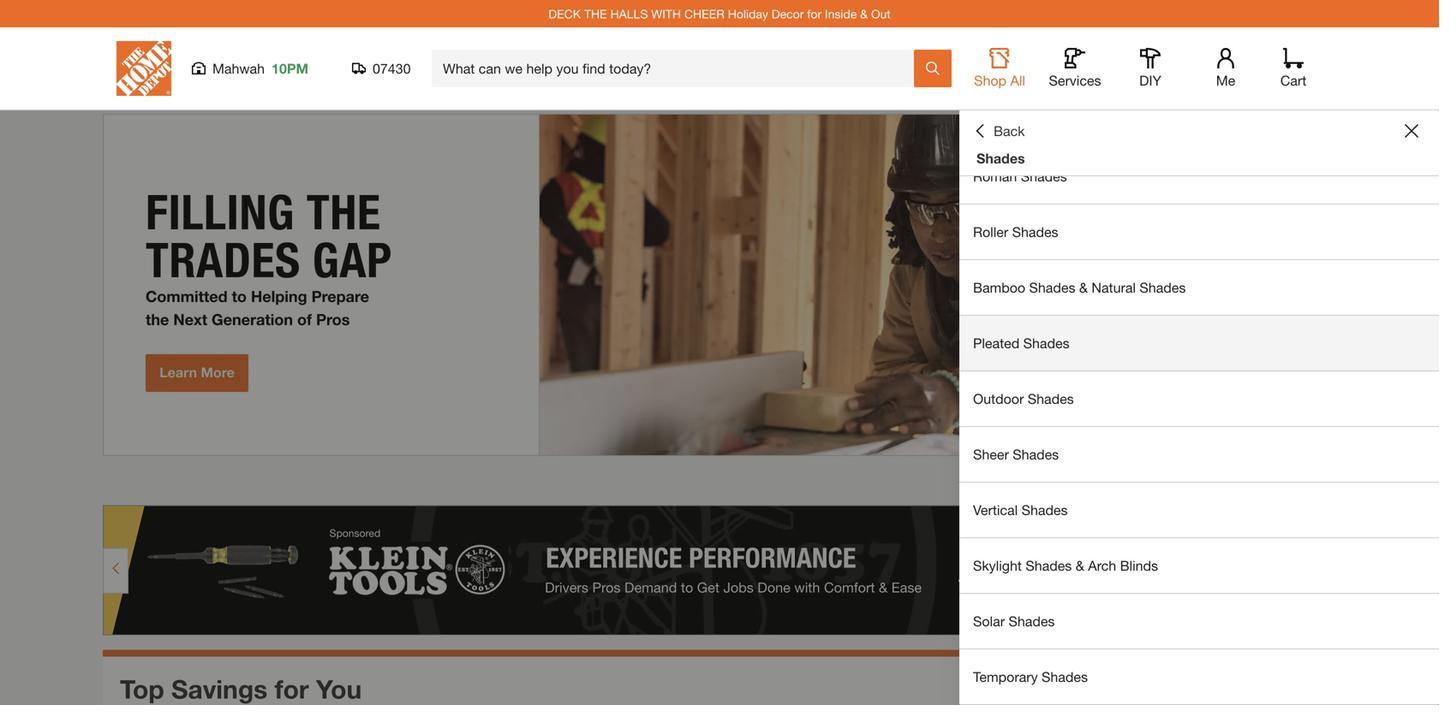 Task type: describe. For each thing, give the bounding box(es) containing it.
shop all button
[[972, 48, 1027, 89]]

feedback link image
[[1416, 290, 1439, 382]]

out
[[871, 7, 891, 21]]

1 5 from the left
[[1269, 474, 1278, 493]]

cellular shades link
[[959, 93, 1439, 148]]

shades right natural
[[1140, 280, 1186, 296]]

solar shades
[[973, 614, 1055, 630]]

10pm
[[272, 60, 308, 77]]

diy button
[[1123, 48, 1178, 89]]

shades for vertical shades
[[1022, 502, 1068, 519]]

inside
[[825, 7, 857, 21]]

/
[[1278, 474, 1283, 493]]

outdoor
[[973, 391, 1024, 407]]

diy
[[1139, 72, 1161, 89]]

the home depot logo image
[[116, 41, 171, 96]]

roller shades
[[973, 224, 1058, 240]]

outdoor shades link
[[959, 372, 1439, 427]]

shades for cellular shades
[[1023, 113, 1069, 129]]

shades for skylight shades & arch blinds
[[1026, 558, 1072, 574]]

bamboo shades & natural shades link
[[959, 260, 1439, 315]]

mahwah 10pm
[[212, 60, 308, 77]]

shades for roman shades
[[1021, 168, 1067, 185]]

roller shades link
[[959, 205, 1439, 260]]

back
[[994, 123, 1025, 139]]

What can we help you find today? search field
[[443, 51, 913, 87]]

sheer shades link
[[959, 427, 1439, 482]]

vertical
[[973, 502, 1018, 519]]

cellular
[[973, 113, 1019, 129]]

you
[[316, 674, 362, 705]]

pleated shades
[[973, 335, 1070, 352]]

services button
[[1048, 48, 1102, 89]]

image for filling the trades gap committed to helping prepare  the next generation of pros image
[[103, 114, 1336, 457]]

shades for pleated shades
[[1023, 335, 1070, 352]]

sheer shades
[[973, 447, 1059, 463]]

shades for outdoor shades
[[1028, 391, 1074, 407]]

& for skylight
[[1076, 558, 1084, 574]]

mahwah
[[212, 60, 265, 77]]

& for bamboo
[[1079, 280, 1088, 296]]

me
[[1216, 72, 1235, 89]]

arch
[[1088, 558, 1116, 574]]

shop all
[[974, 72, 1025, 89]]

vertical shades
[[973, 502, 1068, 519]]

back button
[[973, 122, 1025, 140]]

temporary shades link
[[959, 650, 1439, 705]]

2 5 from the left
[[1283, 474, 1292, 493]]

with
[[651, 7, 681, 21]]

temporary
[[973, 669, 1038, 686]]

shades for bamboo shades & natural shades
[[1029, 280, 1075, 296]]

deck the halls with cheer holiday decor for inside & out link
[[548, 7, 891, 21]]

5 / 5
[[1269, 474, 1292, 493]]

this is the last slide image
[[1307, 477, 1321, 490]]

the
[[584, 7, 607, 21]]

drawer close image
[[1405, 124, 1418, 138]]

all
[[1010, 72, 1025, 89]]

top
[[120, 674, 164, 705]]

services
[[1049, 72, 1101, 89]]

bamboo
[[973, 280, 1025, 296]]

roman shades
[[973, 168, 1067, 185]]

0 horizontal spatial for
[[275, 674, 309, 705]]

outdoor shades
[[973, 391, 1074, 407]]



Task type: locate. For each thing, give the bounding box(es) containing it.
cellular shades
[[973, 113, 1069, 129]]

for
[[807, 7, 822, 21], [275, 674, 309, 705]]

deck
[[548, 7, 581, 21]]

cheer
[[684, 7, 725, 21]]

07430 button
[[352, 60, 411, 77]]

5 right the previous slide image
[[1269, 474, 1278, 493]]

& inside bamboo shades & natural shades link
[[1079, 280, 1088, 296]]

roman
[[973, 168, 1017, 185]]

1 horizontal spatial 5
[[1283, 474, 1292, 493]]

5
[[1269, 474, 1278, 493], [1283, 474, 1292, 493]]

shades for solar shades
[[1009, 614, 1055, 630]]

skylight
[[973, 558, 1022, 574]]

shades down all
[[1023, 113, 1069, 129]]

shades right sheer
[[1013, 447, 1059, 463]]

pleated
[[973, 335, 1020, 352]]

shades right temporary
[[1042, 669, 1088, 686]]

roman shades link
[[959, 149, 1439, 204]]

solar
[[973, 614, 1005, 630]]

shades right outdoor
[[1028, 391, 1074, 407]]

top savings for you
[[120, 674, 362, 705]]

& left natural
[[1079, 280, 1088, 296]]

vertical shades link
[[959, 483, 1439, 538]]

shades right roller
[[1012, 224, 1058, 240]]

temporary shades
[[973, 669, 1088, 686]]

shades for sheer shades
[[1013, 447, 1059, 463]]

previous slide image
[[1240, 477, 1254, 490]]

cart link
[[1275, 48, 1312, 89]]

& left the arch
[[1076, 558, 1084, 574]]

me button
[[1198, 48, 1253, 89]]

shades for temporary shades
[[1042, 669, 1088, 686]]

halls
[[610, 7, 648, 21]]

for left you
[[275, 674, 309, 705]]

1 horizontal spatial for
[[807, 7, 822, 21]]

&
[[860, 7, 868, 21], [1079, 280, 1088, 296], [1076, 558, 1084, 574]]

shades right vertical
[[1022, 502, 1068, 519]]

natural
[[1092, 280, 1136, 296]]

skylight shades & arch blinds link
[[959, 539, 1439, 594]]

holiday
[[728, 7, 768, 21]]

1 vertical spatial for
[[275, 674, 309, 705]]

shades
[[1023, 113, 1069, 129], [976, 150, 1025, 167], [1021, 168, 1067, 185], [1012, 224, 1058, 240], [1029, 280, 1075, 296], [1140, 280, 1186, 296], [1023, 335, 1070, 352], [1028, 391, 1074, 407], [1013, 447, 1059, 463], [1022, 502, 1068, 519], [1026, 558, 1072, 574], [1009, 614, 1055, 630], [1042, 669, 1088, 686]]

solar shades link
[[959, 594, 1439, 649]]

deck the halls with cheer holiday decor for inside & out
[[548, 7, 891, 21]]

cart
[[1280, 72, 1306, 89]]

blinds
[[1120, 558, 1158, 574]]

shop
[[974, 72, 1006, 89]]

shades for roller shades
[[1012, 224, 1058, 240]]

bamboo shades & natural shades
[[973, 280, 1186, 296]]

0 vertical spatial for
[[807, 7, 822, 21]]

decor
[[772, 7, 804, 21]]

1 vertical spatial &
[[1079, 280, 1088, 296]]

savings
[[171, 674, 267, 705]]

0 horizontal spatial 5
[[1269, 474, 1278, 493]]

shades right pleated
[[1023, 335, 1070, 352]]

pleated shades link
[[959, 316, 1439, 371]]

5 left this is the last slide 'image'
[[1283, 474, 1292, 493]]

roller
[[973, 224, 1008, 240]]

shades up roman
[[976, 150, 1025, 167]]

shades right skylight
[[1026, 558, 1072, 574]]

shades right roman
[[1021, 168, 1067, 185]]

2 vertical spatial &
[[1076, 558, 1084, 574]]

for left inside
[[807, 7, 822, 21]]

0 vertical spatial &
[[860, 7, 868, 21]]

shades right the bamboo
[[1029, 280, 1075, 296]]

sheer
[[973, 447, 1009, 463]]

& left out
[[860, 7, 868, 21]]

shades right solar
[[1009, 614, 1055, 630]]

skylight shades & arch blinds
[[973, 558, 1158, 574]]

07430
[[373, 60, 411, 77]]

& inside skylight shades & arch blinds link
[[1076, 558, 1084, 574]]



Task type: vqa. For each thing, say whether or not it's contained in the screenshot.
Outdoor Shades
yes



